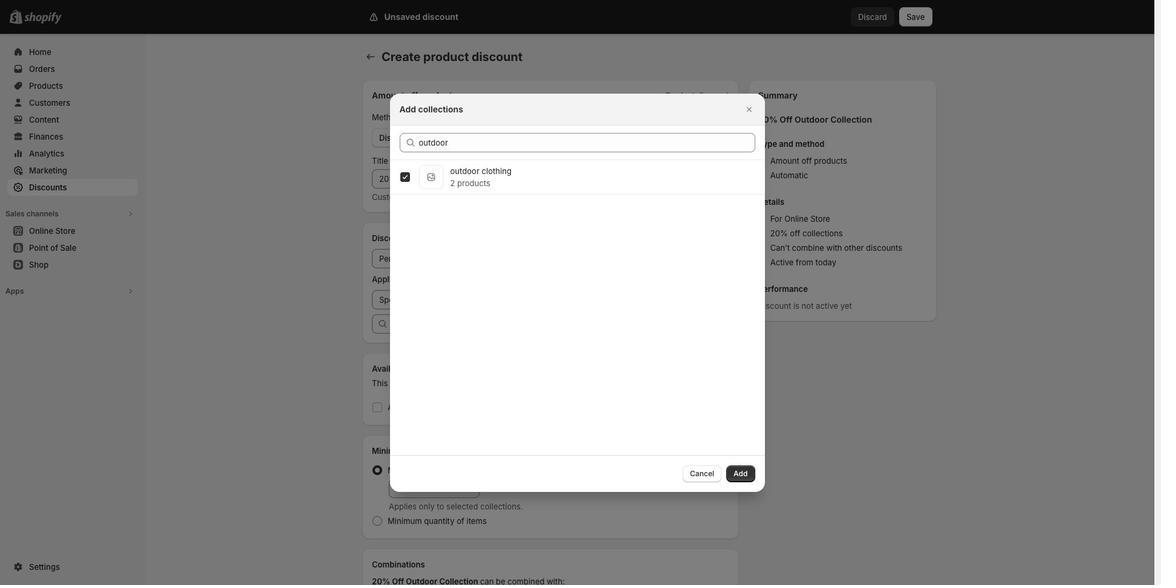 Task type: describe. For each thing, give the bounding box(es) containing it.
shopify image
[[24, 12, 62, 24]]



Task type: vqa. For each thing, say whether or not it's contained in the screenshot.
Search Collections text field
yes



Task type: locate. For each thing, give the bounding box(es) containing it.
Search collections text field
[[419, 133, 755, 152]]

dialog
[[0, 93, 1155, 492]]



